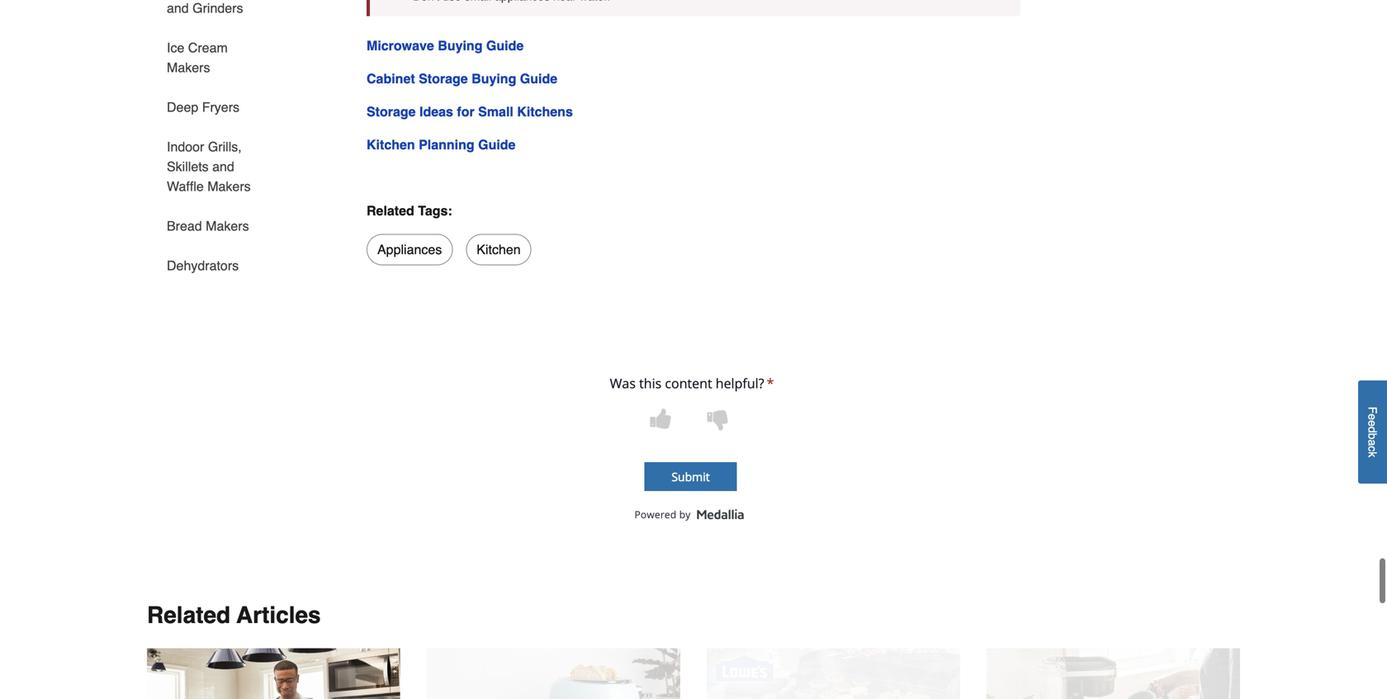 Task type: describe. For each thing, give the bounding box(es) containing it.
kitchen planning guide link
[[367, 137, 516, 152]]

a woman pouring coffee from a kitchenaid coffee maker carafe with fruit and waffles on the counter. image
[[987, 649, 1241, 700]]

d
[[1367, 427, 1380, 433]]

b
[[1367, 433, 1380, 440]]

1 vertical spatial guide
[[520, 71, 558, 86]]

microwave buying guide link
[[367, 38, 524, 53]]

f e e d b a c k
[[1367, 407, 1380, 458]]

related tags:
[[367, 203, 452, 218]]

a blue toaster with two slices of bread in it. image
[[427, 649, 681, 700]]

ice cream makers link
[[167, 28, 271, 88]]

bread
[[167, 218, 202, 234]]

storage ideas for small kitchens
[[367, 104, 573, 119]]

related for related tags:
[[367, 203, 414, 218]]

ice
[[167, 40, 184, 55]]

kitchen for kitchen planning guide
[[367, 137, 415, 152]]

1 vertical spatial storage
[[367, 104, 416, 119]]

deep
[[167, 100, 198, 115]]

indoor
[[167, 139, 204, 154]]

cream
[[188, 40, 228, 55]]

and
[[212, 159, 234, 174]]

related articles
[[147, 602, 321, 629]]

fryers
[[202, 100, 240, 115]]

cabinet
[[367, 71, 415, 86]]

appliances link
[[367, 234, 453, 265]]

tags:
[[418, 203, 452, 218]]

indoor grills, skillets and waffle makers link
[[167, 127, 271, 206]]

cabinet storage buying guide link
[[367, 71, 558, 86]]

dehydrators
[[167, 258, 239, 273]]

storage ideas for small kitchens link
[[367, 104, 573, 119]]

guide for kitchen planning guide
[[478, 137, 516, 152]]

f
[[1367, 407, 1380, 414]]

1 vertical spatial buying
[[472, 71, 517, 86]]

0 vertical spatial buying
[[438, 38, 483, 53]]

a
[[1367, 440, 1380, 446]]

microwave
[[367, 38, 434, 53]]

bread makers link
[[167, 206, 249, 246]]

articles
[[237, 602, 321, 629]]

grills,
[[208, 139, 242, 154]]



Task type: vqa. For each thing, say whether or not it's contained in the screenshot.
the top the Outdoor
no



Task type: locate. For each thing, give the bounding box(es) containing it.
storage down microwave buying guide
[[419, 71, 468, 86]]

buying up the cabinet storage buying guide
[[438, 38, 483, 53]]

2 vertical spatial guide
[[478, 137, 516, 152]]

guide up cabinet storage buying guide link at top left
[[486, 38, 524, 53]]

e
[[1367, 414, 1380, 421], [1367, 421, 1380, 427]]

makers inside indoor grills, skillets and waffle makers
[[207, 179, 251, 194]]

skillets
[[167, 159, 209, 174]]

waffle
[[167, 179, 204, 194]]

small
[[478, 104, 514, 119]]

kitchens
[[517, 104, 573, 119]]

guide up kitchens at the left of the page
[[520, 71, 558, 86]]

0 vertical spatial related
[[367, 203, 414, 218]]

guide
[[486, 38, 524, 53], [520, 71, 558, 86], [478, 137, 516, 152]]

makers down and
[[207, 179, 251, 194]]

planning
[[419, 137, 475, 152]]

guide for microwave buying guide
[[486, 38, 524, 53]]

0 horizontal spatial kitchen
[[367, 137, 415, 152]]

indoor grills, skillets and waffle makers
[[167, 139, 251, 194]]

for
[[457, 104, 475, 119]]

k
[[1367, 452, 1380, 458]]

f e e d b a c k button
[[1359, 381, 1388, 484]]

buying
[[438, 38, 483, 53], [472, 71, 517, 86]]

guide down small
[[478, 137, 516, 152]]

ideas
[[420, 104, 453, 119]]

c
[[1367, 446, 1380, 452]]

e up d on the bottom right
[[1367, 414, 1380, 421]]

makers inside ice cream makers
[[167, 60, 210, 75]]

bread makers
[[167, 218, 249, 234]]

makers
[[167, 60, 210, 75], [207, 179, 251, 194], [206, 218, 249, 234]]

buying up small
[[472, 71, 517, 86]]

makers up the dehydrators link
[[206, 218, 249, 234]]

1 vertical spatial related
[[147, 602, 231, 629]]

deep fryers link
[[167, 88, 240, 127]]

1 vertical spatial makers
[[207, 179, 251, 194]]

1 horizontal spatial kitchen
[[477, 242, 521, 257]]

cabinet storage buying guide
[[367, 71, 558, 86]]

e up b at the bottom right
[[1367, 421, 1380, 427]]

1 e from the top
[[1367, 414, 1380, 421]]

related
[[367, 203, 414, 218], [147, 602, 231, 629]]

dehydrators link
[[167, 246, 239, 276]]

kitchen planning guide
[[367, 137, 516, 152]]

appliances
[[377, 242, 442, 257]]

0 vertical spatial makers
[[167, 60, 210, 75]]

storage down cabinet
[[367, 104, 416, 119]]

2 vertical spatial makers
[[206, 218, 249, 234]]

related for related articles
[[147, 602, 231, 629]]

1 vertical spatial kitchen
[[477, 242, 521, 257]]

2 e from the top
[[1367, 421, 1380, 427]]

0 vertical spatial guide
[[486, 38, 524, 53]]

microwave buying guide
[[367, 38, 524, 53]]

0 horizontal spatial storage
[[367, 104, 416, 119]]

deep fryers
[[167, 100, 240, 115]]

0 vertical spatial kitchen
[[367, 137, 415, 152]]

storage
[[419, 71, 468, 86], [367, 104, 416, 119]]

kitchen
[[367, 137, 415, 152], [477, 242, 521, 257]]

a video showcasing the different types of grills. image
[[707, 649, 961, 700]]

1 horizontal spatial storage
[[419, 71, 468, 86]]

a man chops veggies with a chef's knife in a kitchen image
[[147, 649, 401, 700]]

kitchen link
[[466, 234, 532, 265]]

makers down the ice
[[167, 60, 210, 75]]

ice cream makers
[[167, 40, 228, 75]]

kitchen for kitchen
[[477, 242, 521, 257]]

0 vertical spatial storage
[[419, 71, 468, 86]]

0 horizontal spatial related
[[147, 602, 231, 629]]

1 horizontal spatial related
[[367, 203, 414, 218]]



